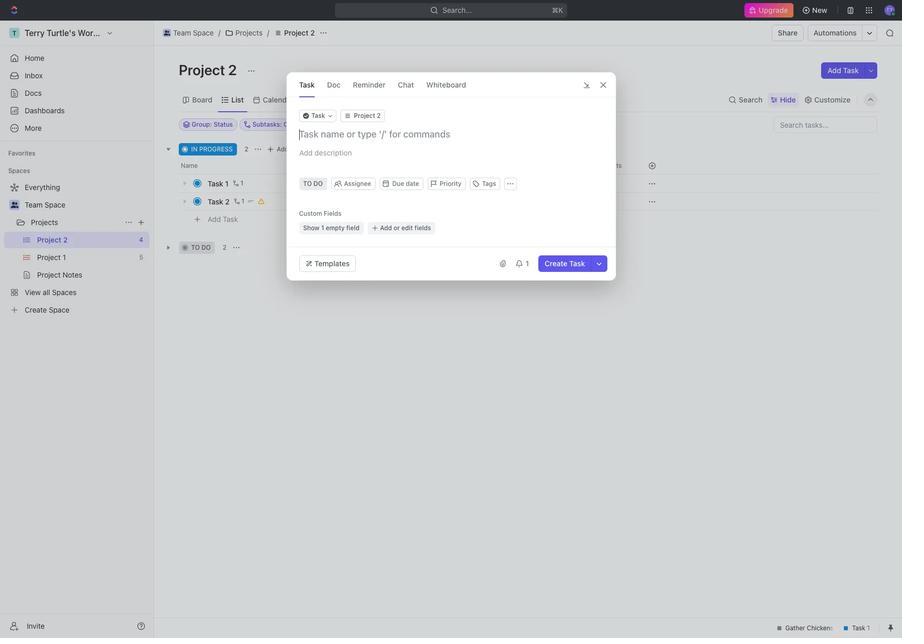Task type: locate. For each thing, give the bounding box(es) containing it.
project 2 link
[[272, 27, 318, 39]]

1 vertical spatial team space
[[25, 201, 65, 209]]

reminder
[[353, 80, 386, 89]]

templates button
[[299, 256, 356, 272]]

home link
[[4, 50, 150, 67]]

1 vertical spatial do
[[202, 244, 211, 252]]

do
[[314, 180, 323, 188], [202, 244, 211, 252]]

1 vertical spatial 1 button
[[232, 196, 246, 207]]

to inside dropdown button
[[303, 180, 312, 188]]

0 vertical spatial add task button
[[822, 62, 866, 79]]

whiteboard
[[427, 80, 466, 89]]

0 vertical spatial space
[[193, 28, 214, 37]]

share
[[779, 28, 798, 37]]

1 vertical spatial project
[[179, 61, 225, 78]]

0 vertical spatial to do
[[303, 180, 323, 188]]

custom
[[299, 210, 322, 218]]

1 button
[[231, 178, 245, 189], [232, 196, 246, 207], [512, 256, 535, 272]]

1 button for 1
[[231, 178, 245, 189]]

1 horizontal spatial project
[[284, 28, 309, 37]]

automations button
[[809, 25, 863, 41]]

task down "table" link
[[312, 112, 325, 120]]

edit
[[402, 224, 413, 232]]

1 vertical spatial team space link
[[25, 197, 147, 213]]

team right user group image
[[25, 201, 43, 209]]

tags
[[482, 180, 497, 188]]

task inside dropdown button
[[312, 112, 325, 120]]

space right user group icon on the left
[[193, 28, 214, 37]]

calendar link
[[261, 93, 294, 107]]

to do
[[303, 180, 323, 188], [191, 244, 211, 252]]

1 horizontal spatial team space
[[173, 28, 214, 37]]

0 horizontal spatial team
[[25, 201, 43, 209]]

project 2
[[284, 28, 315, 37], [179, 61, 240, 78]]

to do button
[[299, 178, 327, 190]]

tree
[[4, 179, 150, 319]]

1 horizontal spatial add task button
[[265, 143, 308, 156]]

show
[[303, 224, 320, 232]]

0 horizontal spatial /
[[219, 28, 221, 37]]

add or edit fields button
[[368, 222, 436, 235]]

board
[[192, 95, 213, 104]]

1 / from the left
[[219, 28, 221, 37]]

doc button
[[327, 73, 341, 97]]

/
[[219, 28, 221, 37], [267, 28, 270, 37]]

0 vertical spatial to
[[303, 180, 312, 188]]

0 horizontal spatial space
[[45, 201, 65, 209]]

1 left create at the top right of page
[[526, 259, 529, 268]]

create task button
[[539, 256, 592, 272]]

team space inside tree
[[25, 201, 65, 209]]

1 vertical spatial to
[[191, 244, 200, 252]]

team space right user group image
[[25, 201, 65, 209]]

0 horizontal spatial add task button
[[203, 213, 242, 226]]

1 horizontal spatial team space link
[[160, 27, 216, 39]]

1 horizontal spatial to
[[303, 180, 312, 188]]

0 horizontal spatial to
[[191, 244, 200, 252]]

do down task 2
[[202, 244, 211, 252]]

0 horizontal spatial project 2
[[179, 61, 240, 78]]

2 horizontal spatial add task
[[828, 66, 859, 75]]

add task down task 2
[[208, 215, 238, 224]]

0 vertical spatial project
[[284, 28, 309, 37]]

to do up custom
[[303, 180, 323, 188]]

0 vertical spatial team
[[173, 28, 191, 37]]

1 horizontal spatial to do
[[303, 180, 323, 188]]

0 vertical spatial team space
[[173, 28, 214, 37]]

team space link
[[160, 27, 216, 39], [25, 197, 147, 213]]

1 horizontal spatial project 2
[[284, 28, 315, 37]]

1 vertical spatial projects
[[31, 218, 58, 227]]

0 vertical spatial do
[[314, 180, 323, 188]]

favorites
[[8, 150, 35, 157]]

1 vertical spatial add task
[[277, 145, 304, 153]]

0 horizontal spatial team space
[[25, 201, 65, 209]]

create task
[[545, 259, 585, 268]]

1 horizontal spatial projects link
[[223, 27, 265, 39]]

1 horizontal spatial projects
[[236, 28, 263, 37]]

add task button up to do dropdown button
[[265, 143, 308, 156]]

0 horizontal spatial do
[[202, 244, 211, 252]]

project
[[284, 28, 309, 37], [179, 61, 225, 78]]

projects
[[236, 28, 263, 37], [31, 218, 58, 227]]

reminder button
[[353, 73, 386, 97]]

space inside tree
[[45, 201, 65, 209]]

priority button
[[428, 178, 466, 190]]

0 vertical spatial project 2
[[284, 28, 315, 37]]

projects link
[[223, 27, 265, 39], [31, 214, 121, 231]]

0 vertical spatial add task
[[828, 66, 859, 75]]

1 button right the task 1
[[231, 178, 245, 189]]

add task up to do dropdown button
[[277, 145, 304, 153]]

1 right the task 1
[[241, 179, 244, 187]]

do up custom fields
[[314, 180, 323, 188]]

2 vertical spatial add task
[[208, 215, 238, 224]]

dashboards link
[[4, 103, 150, 119]]

space
[[193, 28, 214, 37], [45, 201, 65, 209]]

0 vertical spatial 1 button
[[231, 178, 245, 189]]

1
[[225, 179, 229, 188], [241, 179, 244, 187], [242, 197, 245, 205], [321, 224, 324, 232], [526, 259, 529, 268]]

Task name or type '/' for commands text field
[[299, 128, 606, 141]]

add task up customize on the top of the page
[[828, 66, 859, 75]]

new button
[[798, 2, 834, 19]]

add task button up customize on the top of the page
[[822, 62, 866, 79]]

add left or
[[380, 224, 392, 232]]

0 horizontal spatial add task
[[208, 215, 238, 224]]

to do down task 2
[[191, 244, 211, 252]]

task right create at the top right of page
[[570, 259, 585, 268]]

1 vertical spatial space
[[45, 201, 65, 209]]

team
[[173, 28, 191, 37], [25, 201, 43, 209]]

add
[[828, 66, 842, 75], [277, 145, 289, 153], [208, 215, 221, 224], [380, 224, 392, 232]]

do inside dropdown button
[[314, 180, 323, 188]]

task down task 2
[[223, 215, 238, 224]]

team space right user group icon on the left
[[173, 28, 214, 37]]

add task
[[828, 66, 859, 75], [277, 145, 304, 153], [208, 215, 238, 224]]

whiteboard button
[[427, 73, 466, 97]]

share button
[[772, 25, 805, 41]]

add task button
[[822, 62, 866, 79], [265, 143, 308, 156], [203, 213, 242, 226]]

0 horizontal spatial projects
[[31, 218, 58, 227]]

2 / from the left
[[267, 28, 270, 37]]

team inside tree
[[25, 201, 43, 209]]

search...
[[443, 6, 472, 14]]

task 1
[[208, 179, 229, 188]]

tags button
[[470, 178, 501, 190]]

calendar
[[263, 95, 294, 104]]

add task for add task button to the bottom
[[208, 215, 238, 224]]

customize button
[[802, 93, 854, 107]]

custom fields
[[299, 210, 342, 218]]

team right user group icon on the left
[[173, 28, 191, 37]]

to
[[303, 180, 312, 188], [191, 244, 200, 252]]

space right user group image
[[45, 201, 65, 209]]

dialog containing task
[[286, 72, 616, 281]]

1 button left create at the top right of page
[[512, 256, 535, 272]]

fields
[[415, 224, 431, 232]]

to do inside dropdown button
[[303, 180, 323, 188]]

1 vertical spatial projects link
[[31, 214, 121, 231]]

1 horizontal spatial do
[[314, 180, 323, 188]]

task up task 2
[[208, 179, 223, 188]]

show 1 empty field
[[303, 224, 360, 232]]

1 vertical spatial team
[[25, 201, 43, 209]]

add down calendar link
[[277, 145, 289, 153]]

chat
[[398, 80, 414, 89]]

tree containing team space
[[4, 179, 150, 319]]

task up "table" link
[[299, 80, 315, 89]]

1 horizontal spatial /
[[267, 28, 270, 37]]

hide button
[[768, 93, 800, 107]]

search button
[[726, 93, 766, 107]]

dialog
[[286, 72, 616, 281]]

priority button
[[428, 178, 466, 190]]

1 horizontal spatial space
[[193, 28, 214, 37]]

add up customize on the top of the page
[[828, 66, 842, 75]]

projects inside tree
[[31, 218, 58, 227]]

sidebar navigation
[[0, 21, 154, 639]]

automations
[[814, 28, 857, 37]]

task up to do dropdown button
[[291, 145, 304, 153]]

0 horizontal spatial to do
[[191, 244, 211, 252]]

task
[[844, 66, 859, 75], [299, 80, 315, 89], [312, 112, 325, 120], [291, 145, 304, 153], [208, 179, 223, 188], [208, 197, 223, 206], [223, 215, 238, 224], [570, 259, 585, 268]]

0 vertical spatial team space link
[[160, 27, 216, 39]]

hide
[[781, 95, 796, 104]]

add task button down task 2
[[203, 213, 242, 226]]

2 vertical spatial add task button
[[203, 213, 242, 226]]

docs
[[25, 89, 42, 97]]

1 button right task 2
[[232, 196, 246, 207]]

0 horizontal spatial project
[[179, 61, 225, 78]]



Task type: describe. For each thing, give the bounding box(es) containing it.
1 vertical spatial to do
[[191, 244, 211, 252]]

1 button for 2
[[232, 196, 246, 207]]

empty
[[326, 224, 345, 232]]

doc
[[327, 80, 341, 89]]

templates
[[315, 259, 350, 268]]

priority
[[440, 180, 462, 188]]

task inside button
[[570, 259, 585, 268]]

docs link
[[4, 85, 150, 102]]

2 vertical spatial 1 button
[[512, 256, 535, 272]]

0 vertical spatial projects
[[236, 28, 263, 37]]

task button
[[299, 110, 337, 122]]

1 horizontal spatial team
[[173, 28, 191, 37]]

1 button
[[512, 256, 535, 272]]

chat button
[[398, 73, 414, 97]]

user group image
[[164, 30, 170, 36]]

0 horizontal spatial team space link
[[25, 197, 147, 213]]

assignee button
[[332, 180, 375, 188]]

user group image
[[11, 202, 18, 208]]

dashboards
[[25, 106, 65, 115]]

date
[[406, 180, 419, 188]]

search
[[739, 95, 763, 104]]

customize
[[815, 95, 851, 104]]

0 vertical spatial projects link
[[223, 27, 265, 39]]

task down the task 1
[[208, 197, 223, 206]]

tags button
[[470, 178, 501, 190]]

add down task 2
[[208, 215, 221, 224]]

task up customize on the top of the page
[[844, 66, 859, 75]]

upgrade link
[[745, 3, 794, 18]]

field
[[347, 224, 360, 232]]

1 inside dropdown button
[[526, 259, 529, 268]]

list link
[[230, 93, 244, 107]]

add inside button
[[380, 224, 392, 232]]

gantt
[[350, 95, 369, 104]]

gantt link
[[348, 93, 369, 107]]

list
[[232, 95, 244, 104]]

progress
[[199, 145, 233, 153]]

board link
[[190, 93, 213, 107]]

create
[[545, 259, 568, 268]]

new
[[813, 6, 828, 14]]

in progress
[[191, 145, 233, 153]]

⌘k
[[552, 6, 564, 14]]

add task for right add task button
[[828, 66, 859, 75]]

table
[[313, 95, 331, 104]]

1 right show
[[321, 224, 324, 232]]

1 right task 2
[[242, 197, 245, 205]]

task button
[[299, 73, 315, 97]]

1 vertical spatial project 2
[[179, 61, 240, 78]]

2 horizontal spatial add task button
[[822, 62, 866, 79]]

tree inside the sidebar navigation
[[4, 179, 150, 319]]

or
[[394, 224, 400, 232]]

home
[[25, 54, 44, 62]]

assignee
[[344, 180, 371, 188]]

spaces
[[8, 167, 30, 175]]

fields
[[324, 210, 342, 218]]

upgrade
[[760, 6, 789, 14]]

1 vertical spatial add task button
[[265, 143, 308, 156]]

1 horizontal spatial add task
[[277, 145, 304, 153]]

due date
[[393, 180, 419, 188]]

add or edit fields
[[380, 224, 431, 232]]

in
[[191, 145, 198, 153]]

due date button
[[380, 178, 424, 190]]

1 up task 2
[[225, 179, 229, 188]]

0 horizontal spatial projects link
[[31, 214, 121, 231]]

inbox
[[25, 71, 43, 80]]

inbox link
[[4, 68, 150, 84]]

favorites button
[[4, 147, 40, 160]]

task 2
[[208, 197, 230, 206]]

table link
[[311, 93, 331, 107]]

due
[[393, 180, 404, 188]]

invite
[[27, 622, 45, 631]]

Search tasks... text field
[[774, 117, 877, 133]]



Task type: vqa. For each thing, say whether or not it's contained in the screenshot.
'all' in the View all Spaces link
no



